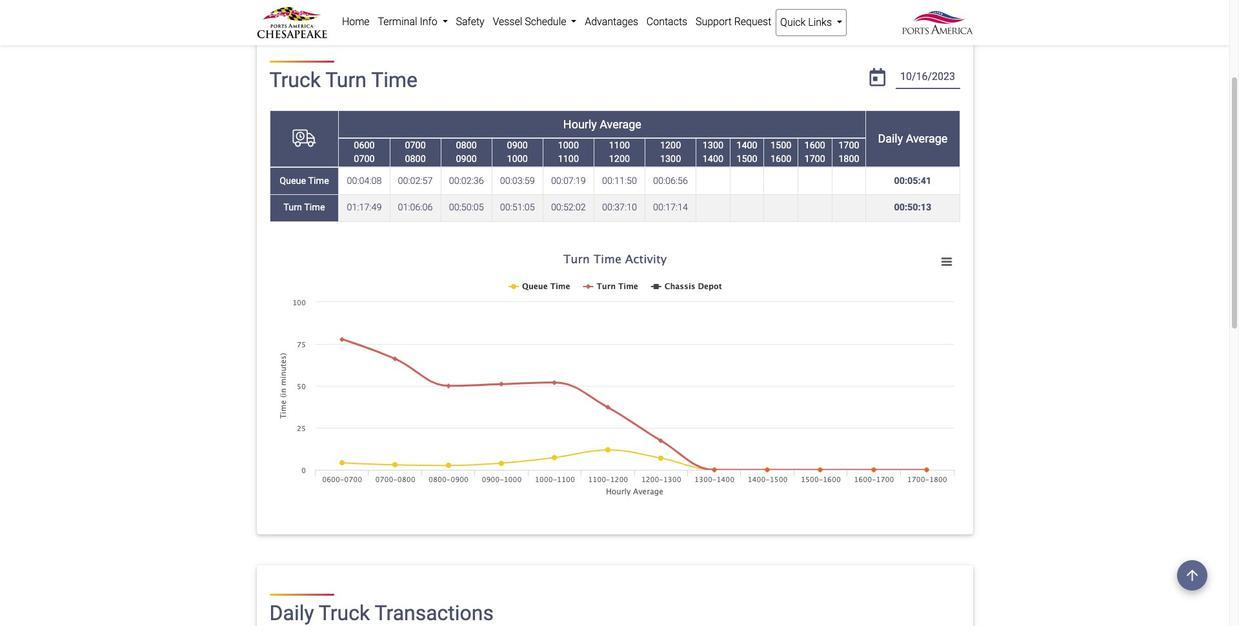 Task type: locate. For each thing, give the bounding box(es) containing it.
0900 up 00:02:36
[[456, 154, 477, 165]]

support request
[[696, 15, 772, 28]]

1400
[[737, 140, 758, 151], [703, 154, 724, 165]]

terminal info
[[378, 15, 440, 28]]

quick
[[781, 16, 806, 28]]

time
[[371, 68, 418, 93], [308, 175, 329, 186], [304, 202, 325, 213]]

links
[[808, 16, 832, 28]]

home link left terminal
[[338, 9, 374, 35]]

0 horizontal spatial 1400
[[703, 154, 724, 165]]

0900 up 00:03:59
[[507, 140, 528, 151]]

0 vertical spatial 1400
[[737, 140, 758, 151]]

0 horizontal spatial daily
[[270, 601, 314, 625]]

0800 up 00:02:57 at the top left of page
[[405, 154, 426, 165]]

average
[[600, 117, 642, 131], [906, 132, 948, 145]]

1100
[[609, 140, 630, 151], [558, 154, 579, 165]]

0900 1000
[[507, 140, 528, 165]]

1800
[[839, 154, 860, 165]]

1 horizontal spatial 1700
[[839, 140, 860, 151]]

0700 down 0600
[[354, 154, 375, 165]]

0 vertical spatial 1300
[[703, 140, 724, 151]]

1200 up 00:11:50
[[609, 154, 630, 165]]

00:50:13
[[894, 202, 932, 213]]

1 vertical spatial 1200
[[609, 154, 630, 165]]

1 vertical spatial average
[[906, 132, 948, 145]]

1 horizontal spatial 0700
[[405, 140, 426, 151]]

1600 left 1600 1700
[[771, 154, 792, 165]]

0 horizontal spatial 1300
[[660, 154, 681, 165]]

home left analytics
[[267, 11, 295, 23]]

analytics
[[309, 11, 350, 23]]

1 vertical spatial 1400
[[703, 154, 724, 165]]

0 vertical spatial daily
[[878, 132, 903, 145]]

1600 right 1500 1600
[[805, 140, 826, 151]]

0 horizontal spatial home link
[[267, 11, 295, 23]]

1000 up 00:03:59
[[507, 154, 528, 165]]

0 vertical spatial 1100
[[609, 140, 630, 151]]

0 vertical spatial 0900
[[507, 140, 528, 151]]

0 vertical spatial 0700
[[405, 140, 426, 151]]

0700
[[405, 140, 426, 151], [354, 154, 375, 165]]

1 horizontal spatial turn
[[325, 68, 367, 93]]

None text field
[[896, 66, 960, 89]]

1 horizontal spatial daily
[[878, 132, 903, 145]]

0 vertical spatial time
[[371, 68, 418, 93]]

advantages
[[585, 15, 638, 28]]

1300 1400
[[703, 140, 724, 165]]

00:51:05
[[500, 202, 535, 213]]

request
[[734, 15, 772, 28]]

1 vertical spatial 1100
[[558, 154, 579, 165]]

truck
[[270, 68, 321, 93], [319, 601, 370, 625]]

1 horizontal spatial 1000
[[558, 140, 579, 151]]

0800
[[456, 140, 477, 151], [405, 154, 426, 165]]

1 horizontal spatial 0900
[[507, 140, 528, 151]]

1500 1600
[[771, 140, 792, 165]]

0800 up 00:02:36
[[456, 140, 477, 151]]

1 vertical spatial turn
[[284, 202, 302, 213]]

0 horizontal spatial 1100
[[558, 154, 579, 165]]

1700 left 1800
[[805, 154, 826, 165]]

home link left analytics
[[267, 11, 295, 23]]

1300 up 00:06:56
[[660, 154, 681, 165]]

home left terminal
[[342, 15, 370, 28]]

1 vertical spatial truck
[[319, 601, 370, 625]]

1000 down the hourly
[[558, 140, 579, 151]]

time down queue time
[[304, 202, 325, 213]]

1 horizontal spatial 1600
[[805, 140, 826, 151]]

1200
[[660, 140, 681, 151], [609, 154, 630, 165]]

1100 1200
[[609, 140, 630, 165]]

0 horizontal spatial 1600
[[771, 154, 792, 165]]

1200 up 00:06:56
[[660, 140, 681, 151]]

00:11:50
[[602, 175, 637, 186]]

0 vertical spatial 1600
[[805, 140, 826, 151]]

00:17:14
[[653, 202, 688, 213]]

1500
[[771, 140, 792, 151], [737, 154, 758, 165]]

1600
[[805, 140, 826, 151], [771, 154, 792, 165]]

0 vertical spatial average
[[600, 117, 642, 131]]

0700 up 00:02:57 at the top left of page
[[405, 140, 426, 151]]

average up 00:05:41
[[906, 132, 948, 145]]

00:52:02
[[551, 202, 586, 213]]

01:17:49
[[347, 202, 382, 213]]

1700 1800
[[839, 140, 860, 165]]

queue time
[[280, 175, 329, 186]]

turn time
[[284, 202, 325, 213]]

00:04:08
[[347, 175, 382, 186]]

vessel
[[493, 15, 522, 28]]

1700
[[839, 140, 860, 151], [805, 154, 826, 165]]

1300
[[703, 140, 724, 151], [660, 154, 681, 165]]

1300 left 1400 1500
[[703, 140, 724, 151]]

0800 0900
[[456, 140, 477, 165]]

0 horizontal spatial 1500
[[737, 154, 758, 165]]

contacts link
[[643, 9, 692, 35]]

2 vertical spatial time
[[304, 202, 325, 213]]

1 horizontal spatial 1500
[[771, 140, 792, 151]]

time down terminal
[[371, 68, 418, 93]]

1 vertical spatial time
[[308, 175, 329, 186]]

terminal
[[378, 15, 417, 28]]

1 horizontal spatial 1300
[[703, 140, 724, 151]]

home link
[[338, 9, 374, 35], [267, 11, 295, 23]]

0 vertical spatial 1200
[[660, 140, 681, 151]]

time right the queue
[[308, 175, 329, 186]]

0 horizontal spatial 0800
[[405, 154, 426, 165]]

1400 right 1300 1400
[[737, 140, 758, 151]]

terminal info link
[[374, 9, 452, 35]]

1 vertical spatial 0900
[[456, 154, 477, 165]]

1 vertical spatial 1500
[[737, 154, 758, 165]]

0 horizontal spatial 1000
[[507, 154, 528, 165]]

0600
[[354, 140, 375, 151]]

turn
[[325, 68, 367, 93], [284, 202, 302, 213]]

0 vertical spatial turn
[[325, 68, 367, 93]]

0 horizontal spatial 0700
[[354, 154, 375, 165]]

0 horizontal spatial 1200
[[609, 154, 630, 165]]

0 vertical spatial truck
[[270, 68, 321, 93]]

average up 1100 1200
[[600, 117, 642, 131]]

1 vertical spatial 1000
[[507, 154, 528, 165]]

1 horizontal spatial 1100
[[609, 140, 630, 151]]

1 horizontal spatial 0800
[[456, 140, 477, 151]]

1100 up 00:07:19
[[558, 154, 579, 165]]

1700 up 1800
[[839, 140, 860, 151]]

0 horizontal spatial average
[[600, 117, 642, 131]]

1500 right 1400 1500
[[771, 140, 792, 151]]

daily
[[878, 132, 903, 145], [270, 601, 314, 625]]

1 vertical spatial 1600
[[771, 154, 792, 165]]

1 vertical spatial 1700
[[805, 154, 826, 165]]

1000
[[558, 140, 579, 151], [507, 154, 528, 165]]

1 vertical spatial 0700
[[354, 154, 375, 165]]

daily truck transactions
[[270, 601, 494, 625]]

00:02:36
[[449, 175, 484, 186]]

1400 left 1400 1500
[[703, 154, 724, 165]]

1100 up 00:11:50
[[609, 140, 630, 151]]

00:06:56
[[653, 175, 688, 186]]

1500 down hourly average daily average
[[737, 154, 758, 165]]

1 vertical spatial 1300
[[660, 154, 681, 165]]

1200 1300
[[660, 140, 681, 165]]

0900
[[507, 140, 528, 151], [456, 154, 477, 165]]

home
[[267, 11, 295, 23], [342, 15, 370, 28]]



Task type: vqa. For each thing, say whether or not it's contained in the screenshot.
the rightmost 1700
yes



Task type: describe. For each thing, give the bounding box(es) containing it.
0 vertical spatial 1700
[[839, 140, 860, 151]]

time for 00:04:08
[[308, 175, 329, 186]]

1 horizontal spatial home link
[[338, 9, 374, 35]]

1400 1500
[[737, 140, 758, 165]]

0 horizontal spatial 1700
[[805, 154, 826, 165]]

hourly average daily average
[[563, 117, 948, 145]]

00:03:59
[[500, 175, 535, 186]]

0600 0700
[[354, 140, 375, 165]]

schedule
[[525, 15, 566, 28]]

0 vertical spatial 0800
[[456, 140, 477, 151]]

safety
[[456, 15, 485, 28]]

1 horizontal spatial home
[[342, 15, 370, 28]]

quick links link
[[776, 9, 847, 36]]

0 horizontal spatial home
[[267, 11, 295, 23]]

0700 0800
[[405, 140, 426, 165]]

vessel schedule link
[[489, 9, 581, 35]]

go to top image
[[1177, 560, 1208, 591]]

00:02:57
[[398, 175, 433, 186]]

01:06:06
[[398, 202, 433, 213]]

1 vertical spatial 0800
[[405, 154, 426, 165]]

vessel schedule
[[493, 15, 569, 28]]

0 vertical spatial 1500
[[771, 140, 792, 151]]

1 horizontal spatial 1400
[[737, 140, 758, 151]]

support
[[696, 15, 732, 28]]

00:37:10
[[602, 202, 637, 213]]

transactions
[[375, 601, 494, 625]]

00:07:19
[[551, 175, 586, 186]]

00:50:05
[[449, 202, 484, 213]]

info
[[420, 15, 437, 28]]

1000 1100
[[558, 140, 579, 165]]

hourly
[[563, 117, 597, 131]]

quick links
[[781, 16, 835, 28]]

0 horizontal spatial 0900
[[456, 154, 477, 165]]

1 horizontal spatial average
[[906, 132, 948, 145]]

support request link
[[692, 9, 776, 35]]

1 horizontal spatial 1200
[[660, 140, 681, 151]]

0 vertical spatial 1000
[[558, 140, 579, 151]]

advantages link
[[581, 9, 643, 35]]

safety link
[[452, 9, 489, 35]]

1 vertical spatial daily
[[270, 601, 314, 625]]

00:05:41
[[894, 175, 932, 186]]

time for 01:17:49
[[304, 202, 325, 213]]

0 horizontal spatial turn
[[284, 202, 302, 213]]

daily inside hourly average daily average
[[878, 132, 903, 145]]

truck turn time
[[270, 68, 418, 93]]

1600 1700
[[805, 140, 826, 165]]

queue
[[280, 175, 306, 186]]

contacts
[[647, 15, 688, 28]]

calendar day image
[[870, 69, 886, 87]]



